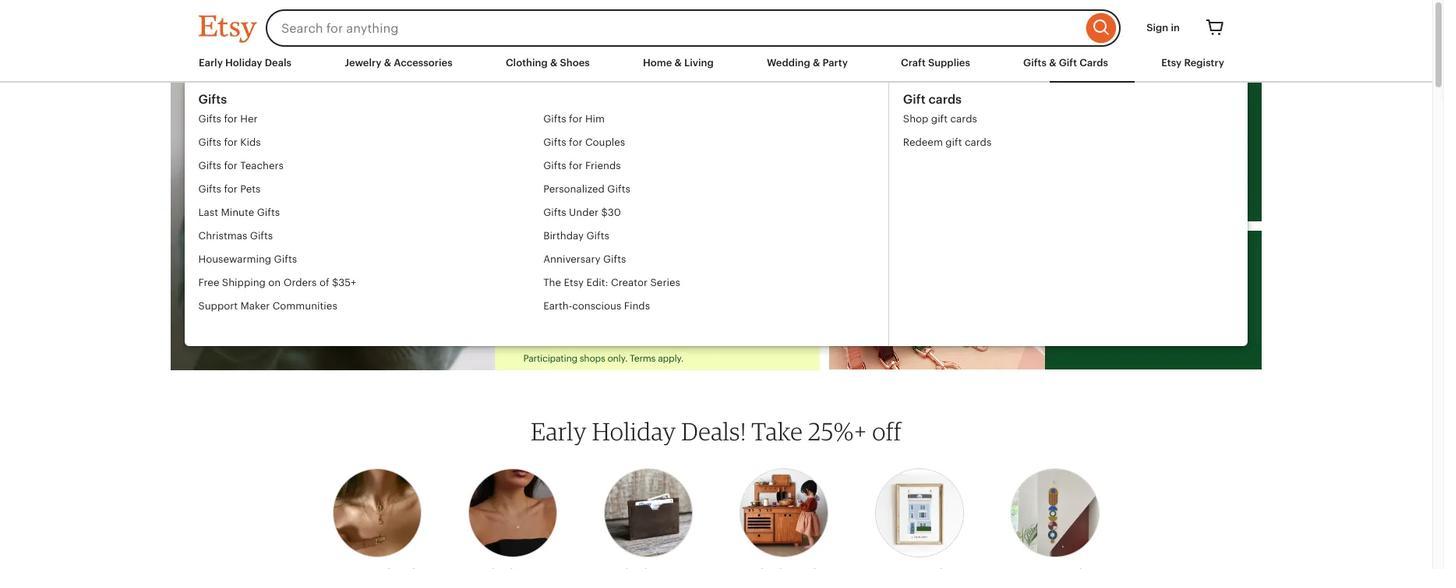Task type: describe. For each thing, give the bounding box(es) containing it.
the etsy edit: creator series
[[544, 277, 681, 288]]

sign in banner
[[171, 0, 1262, 56]]

clothing & shoes link
[[506, 56, 590, 70]]

etsy registry
[[1162, 57, 1225, 69]]

early holiday deals
[[199, 57, 292, 69]]

pets
[[241, 183, 261, 195]]

gifts for teachers
[[199, 160, 284, 172]]

participating shops only. terms apply.
[[523, 353, 684, 364]]

gifts for couples
[[544, 136, 626, 148]]

registry
[[1185, 57, 1225, 69]]

gifts up gifts for pets
[[199, 160, 222, 172]]

gifts & gift cards link
[[1024, 56, 1109, 70]]

gifts down gifts for him at the top of the page
[[544, 136, 567, 148]]

gifts & gift cards menu item
[[1024, 57, 1109, 69]]

gifts up anniversary gifts
[[587, 230, 610, 242]]

$30
[[602, 207, 622, 218]]

0 horizontal spatial gift
[[904, 92, 926, 107]]

redeem gift cards
[[904, 136, 992, 148]]

home & living menu item
[[643, 57, 714, 69]]

series
[[651, 277, 681, 288]]

holiday for deals!
[[592, 416, 676, 446]]

personalized gifts
[[544, 183, 631, 195]]

redeem gift cards link
[[904, 131, 992, 154]]

gifts under $30
[[544, 207, 622, 218]]

shop gift cards link
[[904, 108, 992, 131]]

deals
[[265, 57, 292, 69]]

1 horizontal spatial etsy
[[1162, 57, 1182, 69]]

gift for redeem
[[946, 136, 963, 148]]

craft supplies
[[901, 57, 971, 69]]

gifts for pets
[[199, 183, 261, 195]]

gifts up the etsy edit: creator series
[[604, 253, 627, 265]]

gifts for kids
[[199, 136, 261, 148]]

edit:
[[587, 277, 609, 288]]

last
[[199, 207, 219, 218]]

under
[[570, 207, 599, 218]]

early holiday deals link
[[199, 56, 292, 70]]

& for clothing
[[550, 57, 558, 69]]

craft supplies menu item
[[901, 57, 971, 69]]

home & living
[[643, 57, 714, 69]]

teachers
[[241, 160, 284, 172]]

couples
[[586, 136, 626, 148]]

cards for shop
[[951, 113, 978, 125]]

party
[[823, 57, 848, 69]]

gift for shop
[[932, 113, 949, 125]]

& for home
[[675, 57, 682, 69]]

last minute gifts
[[199, 207, 280, 218]]

friends
[[586, 160, 621, 172]]

cards
[[1080, 57, 1109, 69]]

home & living link
[[643, 56, 714, 70]]

anniversary gifts
[[544, 253, 627, 265]]

early for early holiday deals are here!
[[523, 140, 580, 168]]

birthday gifts
[[544, 230, 610, 242]]

kids
[[241, 136, 261, 148]]

free shipping on orders of $35+ link
[[199, 271, 544, 295]]

shop
[[904, 113, 929, 125]]

sign in button
[[1135, 14, 1192, 42]]

gifts up personalized
[[544, 160, 567, 172]]

gifts down the gifts for her
[[199, 136, 222, 148]]

gifts & gift cards
[[1024, 57, 1109, 69]]

gifts for kids link
[[199, 131, 544, 154]]

last minute gifts link
[[199, 201, 544, 225]]

craft
[[901, 57, 926, 69]]

gifts up $30
[[608, 183, 631, 195]]

for for friends
[[570, 160, 583, 172]]

housewarming gifts link
[[199, 248, 544, 271]]

communities
[[273, 300, 338, 312]]

shoes
[[560, 57, 590, 69]]

living
[[684, 57, 714, 69]]

wedding & party
[[767, 57, 848, 69]]

him
[[586, 113, 605, 125]]

& for wedding
[[813, 57, 820, 69]]

on
[[269, 277, 281, 288]]

gifts for him
[[544, 113, 605, 125]]

redeem
[[904, 136, 944, 148]]

gifts for her
[[199, 113, 258, 125]]

gifts down pets
[[257, 207, 280, 218]]

deals!
[[682, 416, 747, 446]]

birthday gifts link
[[544, 225, 889, 248]]

25%+
[[808, 416, 867, 446]]

take
[[752, 416, 803, 446]]

support maker communities
[[199, 300, 338, 312]]

christmas gifts link
[[199, 225, 544, 248]]

wedding & party menu item
[[767, 57, 848, 69]]

home
[[643, 57, 672, 69]]

sign
[[1147, 22, 1169, 33]]

in
[[1171, 22, 1180, 33]]

only.
[[608, 353, 628, 364]]



Task type: locate. For each thing, give the bounding box(es) containing it.
gifts under $30 link
[[544, 201, 889, 225]]

2 vertical spatial cards
[[966, 136, 992, 148]]

gifts left cards
[[1024, 57, 1047, 69]]

menu bar containing early holiday deals
[[199, 56, 1234, 83]]

gift cards
[[904, 92, 963, 107]]

holiday
[[225, 57, 262, 69], [587, 140, 675, 168], [592, 416, 676, 446]]

& right jewelry
[[384, 57, 391, 69]]

2 vertical spatial early
[[531, 416, 587, 446]]

$35+
[[333, 277, 357, 288]]

jewelry & accessories menu item
[[345, 57, 453, 69]]

for down gifts for him at the top of the page
[[570, 136, 583, 148]]

gifts up gifts for kids
[[199, 113, 222, 125]]

clothing
[[506, 57, 548, 69]]

for left 'her'
[[224, 113, 238, 125]]

personalized gifts link
[[544, 178, 889, 201]]

1 horizontal spatial gift
[[1059, 57, 1078, 69]]

early for early holiday deals! take 25%+ off
[[531, 416, 587, 446]]

gifts up the gifts for her
[[199, 92, 228, 107]]

early holiday deals! take 25%+ off
[[531, 416, 902, 446]]

support
[[199, 300, 238, 312]]

gift left cards
[[1059, 57, 1078, 69]]

clothing & shoes
[[506, 57, 590, 69]]

gifts for pets link
[[199, 178, 544, 201]]

0 vertical spatial etsy
[[1162, 57, 1182, 69]]

gifts for teachers link
[[199, 154, 544, 178]]

early for early holiday deals
[[199, 57, 223, 69]]

deals are here!
[[523, 168, 711, 196]]

1 & from the left
[[384, 57, 391, 69]]

4 & from the left
[[813, 57, 820, 69]]

5 & from the left
[[1050, 57, 1057, 69]]

gift
[[932, 113, 949, 125], [946, 136, 963, 148]]

1 vertical spatial early
[[523, 140, 580, 168]]

early up the gifts for her
[[199, 57, 223, 69]]

cards down gift cards link
[[951, 113, 978, 125]]

& for jewelry
[[384, 57, 391, 69]]

cards inside 'link'
[[951, 113, 978, 125]]

participating
[[523, 353, 578, 364]]

1 vertical spatial gift
[[904, 92, 926, 107]]

for for him
[[570, 113, 583, 125]]

gifts for couples link
[[544, 131, 889, 154]]

& left cards
[[1050, 57, 1057, 69]]

0 vertical spatial gift
[[932, 113, 949, 125]]

0 vertical spatial cards
[[929, 92, 963, 107]]

personalized
[[544, 183, 605, 195]]

jewelry & accessories link
[[345, 56, 453, 70]]

for left pets
[[224, 183, 238, 195]]

accessories
[[394, 57, 453, 69]]

finds
[[625, 300, 651, 312]]

for down gifts for kids
[[224, 160, 238, 172]]

early down participating
[[531, 416, 587, 446]]

early down gifts for him at the top of the page
[[523, 140, 580, 168]]

cards
[[929, 92, 963, 107], [951, 113, 978, 125], [966, 136, 992, 148]]

early holiday deals are here!
[[523, 140, 711, 196]]

gift up shop
[[904, 92, 926, 107]]

a personalized ornament commemorating a child's first holiday featuring ornate lettering and subtle patterns. image
[[171, 83, 495, 370]]

a collection of multi-colored dog leashes with rose gold latches, which can be customized with a pet name. image
[[829, 231, 1046, 370]]

gift cards link
[[904, 92, 992, 108]]

holiday up "deals are here!"
[[587, 140, 675, 168]]

2 vertical spatial holiday
[[592, 416, 676, 446]]

a festive scene featuring a candle shown with a holiday message and colorfully illustrated trees on its label. image
[[829, 83, 1046, 221]]

free shipping on orders of $35+
[[199, 277, 357, 288]]

cards for redeem
[[966, 136, 992, 148]]

0 vertical spatial gift
[[1059, 57, 1078, 69]]

& for gifts
[[1050, 57, 1057, 69]]

1 vertical spatial etsy
[[565, 277, 584, 288]]

0 vertical spatial early
[[199, 57, 223, 69]]

1 vertical spatial holiday
[[587, 140, 675, 168]]

0 horizontal spatial etsy
[[565, 277, 584, 288]]

wedding
[[767, 57, 811, 69]]

housewarming gifts
[[199, 253, 298, 265]]

etsy right the at the left
[[565, 277, 584, 288]]

gifts down gifts link on the top
[[544, 113, 567, 125]]

earth-
[[544, 300, 573, 312]]

sign in
[[1147, 22, 1180, 33]]

& left party
[[813, 57, 820, 69]]

shop gift cards
[[904, 113, 978, 125]]

gifts up free shipping on orders of $35+
[[275, 253, 298, 265]]

clothing & shoes menu item
[[506, 57, 590, 69]]

maker
[[241, 300, 270, 312]]

gift
[[1059, 57, 1078, 69], [904, 92, 926, 107]]

etsy left registry
[[1162, 57, 1182, 69]]

none search field inside "sign in" banner
[[266, 9, 1121, 47]]

gifts
[[1024, 57, 1047, 69], [199, 92, 228, 107], [199, 113, 222, 125], [544, 113, 567, 125], [199, 136, 222, 148], [544, 136, 567, 148], [199, 160, 222, 172], [544, 160, 567, 172], [199, 183, 222, 195], [608, 183, 631, 195], [257, 207, 280, 218], [544, 207, 567, 218], [250, 230, 273, 242], [587, 230, 610, 242], [275, 253, 298, 265], [604, 253, 627, 265]]

early inside the early holiday deals are here!
[[523, 140, 580, 168]]

2 & from the left
[[550, 57, 558, 69]]

gift inside 'link'
[[932, 113, 949, 125]]

christmas
[[199, 230, 248, 242]]

gifts for him link
[[544, 108, 889, 131]]

gift down the 'shop gift cards' 'link'
[[946, 136, 963, 148]]

gifts up birthday
[[544, 207, 567, 218]]

1 vertical spatial cards
[[951, 113, 978, 125]]

3 & from the left
[[675, 57, 682, 69]]

for for her
[[224, 113, 238, 125]]

gifts for friends
[[544, 160, 621, 172]]

for for teachers
[[224, 160, 238, 172]]

cards down the 'shop gift cards' 'link'
[[966, 136, 992, 148]]

anniversary
[[544, 253, 601, 265]]

shipping
[[222, 277, 266, 288]]

creator
[[612, 277, 648, 288]]

holiday left 'deals'
[[225, 57, 262, 69]]

off
[[873, 416, 902, 446]]

holiday for deals
[[225, 57, 262, 69]]

gift down gift cards link
[[932, 113, 949, 125]]

for up personalized
[[570, 160, 583, 172]]

support maker communities link
[[199, 295, 544, 318]]

craft supplies link
[[901, 56, 971, 70]]

supplies
[[929, 57, 971, 69]]

etsy
[[1162, 57, 1182, 69], [565, 277, 584, 288]]

holiday down only.
[[592, 416, 676, 446]]

birthday
[[544, 230, 584, 242]]

holiday for deals are here!
[[587, 140, 675, 168]]

& right the home
[[675, 57, 682, 69]]

earth-conscious finds link
[[544, 295, 889, 318]]

for for kids
[[224, 136, 238, 148]]

gifts for her link
[[199, 108, 544, 131]]

for
[[224, 113, 238, 125], [570, 113, 583, 125], [224, 136, 238, 148], [570, 136, 583, 148], [224, 160, 238, 172], [570, 160, 583, 172], [224, 183, 238, 195]]

gifts link
[[199, 92, 889, 108]]

1 vertical spatial gift
[[946, 136, 963, 148]]

Search for anything text field
[[266, 9, 1083, 47]]

0 vertical spatial holiday
[[225, 57, 262, 69]]

for for pets
[[224, 183, 238, 195]]

gifts up last
[[199, 183, 222, 195]]

gifts up housewarming gifts
[[250, 230, 273, 242]]

conscious
[[573, 300, 622, 312]]

None search field
[[266, 9, 1121, 47]]

for left him at the top of page
[[570, 113, 583, 125]]

orders
[[284, 277, 317, 288]]

& left shoes
[[550, 57, 558, 69]]

for for couples
[[570, 136, 583, 148]]

cards up the 'shop gift cards' 'link'
[[929, 92, 963, 107]]

jewelry & accessories
[[345, 57, 453, 69]]

gifts for friends link
[[544, 154, 889, 178]]

etsy registry link
[[1162, 56, 1225, 70]]

christmas gifts
[[199, 230, 273, 242]]

early inside menu bar
[[199, 57, 223, 69]]

earth-conscious finds
[[544, 300, 651, 312]]

holiday inside the early holiday deals are here!
[[587, 140, 675, 168]]

&
[[384, 57, 391, 69], [550, 57, 558, 69], [675, 57, 682, 69], [813, 57, 820, 69], [1050, 57, 1057, 69]]

housewarming
[[199, 253, 272, 265]]

jewelry
[[345, 57, 382, 69]]

minute
[[221, 207, 255, 218]]

shops
[[580, 353, 605, 364]]

menu bar
[[199, 56, 1234, 83]]

for left kids
[[224, 136, 238, 148]]

free
[[199, 277, 220, 288]]

terms apply.
[[630, 353, 684, 364]]



Task type: vqa. For each thing, say whether or not it's contained in the screenshot.
the Sign in
yes



